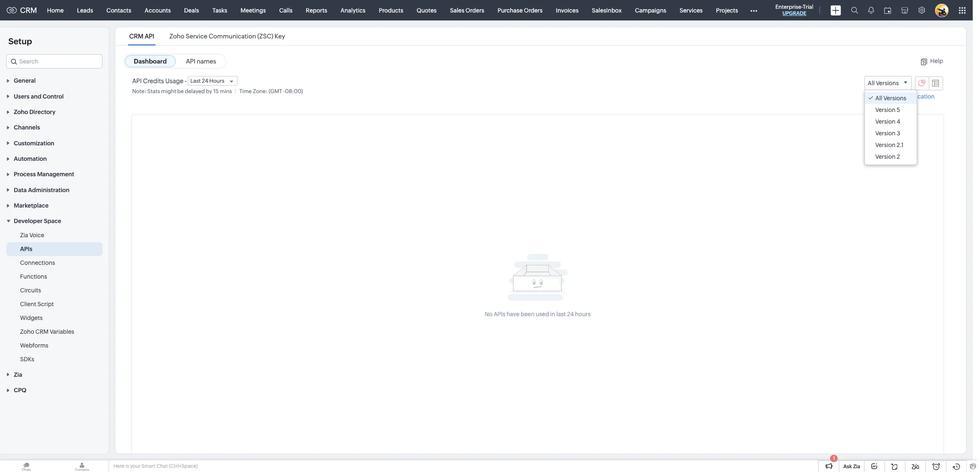 Task type: vqa. For each thing, say whether or not it's contained in the screenshot.
Channels image
no



Task type: locate. For each thing, give the bounding box(es) containing it.
0 vertical spatial api
[[145, 33, 154, 40]]

zoho down users
[[14, 109, 28, 116]]

zoho directory button
[[0, 104, 109, 120]]

2 vertical spatial crm
[[35, 329, 49, 336]]

1
[[834, 457, 836, 462]]

zia
[[20, 232, 28, 239], [14, 372, 22, 379], [854, 465, 861, 470]]

purchase
[[498, 7, 523, 14]]

1 horizontal spatial 24
[[567, 311, 574, 318]]

crm up webforms 'link'
[[35, 329, 49, 336]]

versions up 5
[[884, 95, 907, 102]]

zoho left service
[[169, 33, 185, 40]]

version for version 2.1
[[876, 142, 896, 149]]

circuits link
[[20, 287, 41, 295]]

None field
[[6, 54, 103, 69]]

products link
[[372, 0, 410, 20]]

crm inside developer space region
[[35, 329, 49, 336]]

orders inside "link"
[[466, 7, 485, 14]]

time
[[239, 88, 252, 95]]

deals link
[[178, 0, 206, 20]]

2 vertical spatial zoho
[[20, 329, 34, 336]]

apis down zia voice
[[20, 246, 32, 253]]

zoho inside dropdown button
[[14, 109, 28, 116]]

0 vertical spatial all
[[868, 80, 875, 87]]

1 version from the top
[[876, 107, 896, 114]]

process management button
[[0, 167, 109, 182]]

version
[[876, 107, 896, 114], [876, 119, 896, 125], [876, 130, 896, 137], [876, 142, 896, 149], [876, 154, 896, 160]]

all versions up version 5
[[876, 95, 907, 102]]

1 vertical spatial apis
[[494, 311, 506, 318]]

api up the dashboard link
[[145, 33, 154, 40]]

functions
[[20, 274, 47, 281]]

0 vertical spatial crm
[[20, 6, 37, 15]]

version up version 2
[[876, 142, 896, 149]]

directory
[[29, 109, 55, 116]]

0 vertical spatial versions
[[877, 80, 899, 87]]

all inside field
[[868, 80, 875, 87]]

4 version from the top
[[876, 142, 896, 149]]

apis
[[20, 246, 32, 253], [494, 311, 506, 318]]

zia inside dropdown button
[[14, 372, 22, 379]]

api for api credits usage - last 24 hours
[[132, 77, 142, 85]]

0 horizontal spatial all
[[868, 80, 875, 87]]

orders right sales
[[466, 7, 485, 14]]

3 version from the top
[[876, 130, 896, 137]]

version down version 5
[[876, 119, 896, 125]]

profile element
[[931, 0, 954, 20]]

zoho inside list
[[169, 33, 185, 40]]

general button
[[0, 73, 109, 88]]

names
[[197, 58, 216, 65]]

developer
[[14, 218, 43, 225]]

2 version from the top
[[876, 119, 896, 125]]

zia right the ask
[[854, 465, 861, 470]]

0 vertical spatial zia
[[20, 232, 28, 239]]

api left names
[[186, 58, 196, 65]]

1 vertical spatial crm
[[129, 33, 144, 40]]

versions for tree containing all versions
[[884, 95, 907, 102]]

all
[[868, 80, 875, 87], [876, 95, 883, 102]]

tree
[[866, 90, 917, 165]]

- for usage
[[185, 77, 187, 85]]

zoho down widgets link
[[20, 329, 34, 336]]

all for tree containing all versions
[[876, 95, 883, 102]]

script
[[37, 302, 54, 308]]

help
[[931, 58, 944, 64]]

users and control
[[14, 93, 64, 100]]

version for version 3
[[876, 130, 896, 137]]

1 horizontal spatial apis
[[494, 311, 506, 318]]

zia left voice on the left of the page
[[20, 232, 28, 239]]

versions inside field
[[877, 80, 899, 87]]

widgets
[[20, 315, 43, 322]]

time zone: (gmt -08:00)
[[239, 88, 303, 95]]

0 horizontal spatial apis
[[20, 246, 32, 253]]

been
[[521, 311, 535, 318]]

1 vertical spatial versions
[[884, 95, 907, 102]]

2 horizontal spatial api
[[186, 58, 196, 65]]

all for all versions field
[[868, 80, 875, 87]]

developer space
[[14, 218, 61, 225]]

control
[[43, 93, 64, 100]]

0 horizontal spatial api
[[132, 77, 142, 85]]

by
[[206, 88, 212, 95]]

all up 'configure'
[[868, 80, 875, 87]]

(zsc)
[[258, 33, 274, 40]]

5 version from the top
[[876, 154, 896, 160]]

versions inside tree
[[884, 95, 907, 102]]

1 vertical spatial 24
[[567, 311, 574, 318]]

key
[[275, 33, 285, 40]]

zia up cpq
[[14, 372, 22, 379]]

24
[[202, 78, 208, 84], [567, 311, 574, 318]]

quotes
[[417, 7, 437, 14]]

1 vertical spatial zoho
[[14, 109, 28, 116]]

version down version 2.1
[[876, 154, 896, 160]]

in
[[551, 311, 556, 318]]

list
[[122, 27, 293, 45]]

service
[[186, 33, 208, 40]]

- right (gmt
[[284, 88, 285, 95]]

all versions inside tree
[[876, 95, 907, 102]]

create menu image
[[831, 5, 842, 15]]

1 vertical spatial -
[[284, 88, 285, 95]]

zia for zia
[[14, 372, 22, 379]]

version down version 4
[[876, 130, 896, 137]]

2 vertical spatial api
[[132, 77, 142, 85]]

quotes link
[[410, 0, 444, 20]]

0 vertical spatial 24
[[202, 78, 208, 84]]

versions up 'configure'
[[877, 80, 899, 87]]

api names
[[186, 58, 216, 65]]

2.1
[[897, 142, 904, 149]]

leads link
[[70, 0, 100, 20]]

accounts
[[145, 7, 171, 14]]

4
[[897, 119, 901, 125]]

last
[[191, 78, 201, 84]]

configure
[[875, 93, 902, 100]]

1 horizontal spatial orders
[[524, 7, 543, 14]]

channels
[[14, 124, 40, 131]]

0 vertical spatial all versions
[[868, 80, 899, 87]]

all versions inside field
[[868, 80, 899, 87]]

products
[[379, 7, 404, 14]]

api inside list
[[145, 33, 154, 40]]

search element
[[847, 0, 864, 21]]

services link
[[673, 0, 710, 20]]

0 vertical spatial zoho
[[169, 33, 185, 40]]

api
[[145, 33, 154, 40], [186, 58, 196, 65], [132, 77, 142, 85]]

all inside tree
[[876, 95, 883, 102]]

usage
[[165, 77, 184, 85]]

- for (gmt
[[284, 88, 285, 95]]

version 2.1
[[876, 142, 904, 149]]

data administration button
[[0, 182, 109, 198]]

crm for crm api
[[129, 33, 144, 40]]

meetings
[[241, 7, 266, 14]]

0 vertical spatial -
[[185, 77, 187, 85]]

projects
[[717, 7, 739, 14]]

0 horizontal spatial 24
[[202, 78, 208, 84]]

calls link
[[273, 0, 299, 20]]

1 vertical spatial all
[[876, 95, 883, 102]]

sdks
[[20, 357, 34, 363]]

data administration
[[14, 187, 70, 194]]

credits
[[143, 77, 164, 85]]

signals image
[[869, 7, 875, 14]]

1 horizontal spatial -
[[284, 88, 285, 95]]

api up note: on the left of page
[[132, 77, 142, 85]]

process management
[[14, 171, 74, 178]]

1 vertical spatial all versions
[[876, 95, 907, 102]]

enterprise-trial upgrade
[[776, 4, 814, 16]]

version up version 4
[[876, 107, 896, 114]]

crm up the dashboard link
[[129, 33, 144, 40]]

meetings link
[[234, 0, 273, 20]]

all versions up 'configure'
[[868, 80, 899, 87]]

apis right no
[[494, 311, 506, 318]]

automation
[[14, 156, 47, 162]]

version 4
[[876, 119, 901, 125]]

variables
[[50, 329, 74, 336]]

orders right purchase
[[524, 7, 543, 14]]

invoices
[[556, 7, 579, 14]]

versions for all versions field
[[877, 80, 899, 87]]

zia inside developer space region
[[20, 232, 28, 239]]

zoho inside developer space region
[[20, 329, 34, 336]]

1 vertical spatial api
[[186, 58, 196, 65]]

chat
[[157, 464, 168, 470]]

crm inside list
[[129, 33, 144, 40]]

0 horizontal spatial -
[[185, 77, 187, 85]]

all up version 5
[[876, 95, 883, 102]]

configure notification
[[875, 93, 935, 100]]

purchase orders link
[[491, 0, 550, 20]]

calls
[[279, 7, 293, 14]]

zoho service communication (zsc) key link
[[168, 33, 287, 40]]

1 horizontal spatial all
[[876, 95, 883, 102]]

0 horizontal spatial orders
[[466, 7, 485, 14]]

1 horizontal spatial api
[[145, 33, 154, 40]]

your
[[130, 464, 141, 470]]

1 vertical spatial zia
[[14, 372, 22, 379]]

list containing crm api
[[122, 27, 293, 45]]

2 orders from the left
[[524, 7, 543, 14]]

crm left home
[[20, 6, 37, 15]]

tree containing all versions
[[866, 90, 917, 165]]

version for version 4
[[876, 119, 896, 125]]

smart
[[142, 464, 156, 470]]

orders for sales orders
[[466, 7, 485, 14]]

create menu element
[[826, 0, 847, 20]]

0 vertical spatial apis
[[20, 246, 32, 253]]

search image
[[852, 7, 859, 14]]

1 orders from the left
[[466, 7, 485, 14]]

- left last
[[185, 77, 187, 85]]

marketplace button
[[0, 198, 109, 213]]

api credits usage - last 24 hours
[[132, 77, 225, 85]]



Task type: describe. For each thing, give the bounding box(es) containing it.
developer space button
[[0, 213, 109, 229]]

connections
[[20, 260, 55, 267]]

dashboard
[[134, 58, 167, 65]]

Other Modules field
[[745, 4, 763, 17]]

administration
[[28, 187, 70, 194]]

08:00)
[[285, 88, 303, 95]]

crm link
[[7, 6, 37, 15]]

crm for crm
[[20, 6, 37, 15]]

reports
[[306, 7, 327, 14]]

ask
[[844, 465, 853, 470]]

home
[[47, 7, 64, 14]]

users
[[14, 93, 29, 100]]

zoho for zoho crm variables
[[20, 329, 34, 336]]

note:
[[132, 88, 146, 95]]

dashboard link
[[125, 55, 176, 67]]

notification
[[903, 93, 935, 100]]

3
[[897, 130, 901, 137]]

connections link
[[20, 259, 55, 268]]

contacts
[[107, 7, 131, 14]]

process
[[14, 171, 36, 178]]

space
[[44, 218, 61, 225]]

users and control button
[[0, 88, 109, 104]]

sales orders link
[[444, 0, 491, 20]]

sales orders
[[450, 7, 485, 14]]

version 5
[[876, 107, 901, 114]]

hours
[[209, 78, 225, 84]]

developer space region
[[0, 229, 109, 367]]

version 2
[[876, 154, 901, 160]]

invoices link
[[550, 0, 586, 20]]

cpq
[[14, 388, 26, 394]]

last
[[557, 311, 566, 318]]

24 inside api credits usage - last 24 hours
[[202, 78, 208, 84]]

zoho for zoho service communication (zsc) key
[[169, 33, 185, 40]]

note: stats might be delayed by 15 mins
[[132, 88, 232, 95]]

automation button
[[0, 151, 109, 167]]

crm api link
[[128, 33, 156, 40]]

tasks
[[213, 7, 227, 14]]

mins
[[220, 88, 232, 95]]

campaigns
[[636, 7, 667, 14]]

zoho crm variables
[[20, 329, 74, 336]]

projects link
[[710, 0, 745, 20]]

hours
[[575, 311, 591, 318]]

client script
[[20, 302, 54, 308]]

data
[[14, 187, 27, 194]]

marketplace
[[14, 203, 49, 209]]

accounts link
[[138, 0, 178, 20]]

communication
[[209, 33, 256, 40]]

channels button
[[0, 120, 109, 135]]

contacts link
[[100, 0, 138, 20]]

reports link
[[299, 0, 334, 20]]

all versions for tree containing all versions
[[876, 95, 907, 102]]

zia button
[[0, 367, 109, 383]]

signals element
[[864, 0, 880, 21]]

might
[[161, 88, 176, 95]]

calendar image
[[885, 7, 892, 14]]

delayed
[[185, 88, 205, 95]]

enterprise-
[[776, 4, 803, 10]]

deals
[[184, 7, 199, 14]]

zia voice
[[20, 232, 44, 239]]

version 3
[[876, 130, 901, 137]]

2
[[897, 154, 901, 160]]

api for api names
[[186, 58, 196, 65]]

zia for zia voice
[[20, 232, 28, 239]]

zoho service communication (zsc) key
[[169, 33, 285, 40]]

voice
[[29, 232, 44, 239]]

Search text field
[[7, 55, 102, 68]]

profile image
[[936, 4, 949, 17]]

functions link
[[20, 273, 47, 281]]

here is your smart chat (ctrl+space)
[[113, 464, 198, 470]]

zone:
[[253, 88, 268, 95]]

zoho for zoho directory
[[14, 109, 28, 116]]

version for version 2
[[876, 154, 896, 160]]

tasks link
[[206, 0, 234, 20]]

customization
[[14, 140, 54, 147]]

customization button
[[0, 135, 109, 151]]

version for version 5
[[876, 107, 896, 114]]

salesinbox
[[592, 7, 622, 14]]

ask zia
[[844, 465, 861, 470]]

leads
[[77, 7, 93, 14]]

be
[[177, 88, 184, 95]]

purchase orders
[[498, 7, 543, 14]]

apis inside developer space region
[[20, 246, 32, 253]]

All Versions field
[[865, 76, 912, 90]]

analytics link
[[334, 0, 372, 20]]

contacts image
[[56, 461, 108, 473]]

is
[[126, 464, 129, 470]]

sdks link
[[20, 356, 34, 364]]

orders for purchase orders
[[524, 7, 543, 14]]

chats image
[[0, 461, 53, 473]]

management
[[37, 171, 74, 178]]

analytics
[[341, 7, 366, 14]]

zoho directory
[[14, 109, 55, 116]]

all versions for all versions field
[[868, 80, 899, 87]]

15
[[213, 88, 219, 95]]

2 vertical spatial zia
[[854, 465, 861, 470]]

general
[[14, 78, 36, 84]]

(gmt
[[269, 88, 282, 95]]



